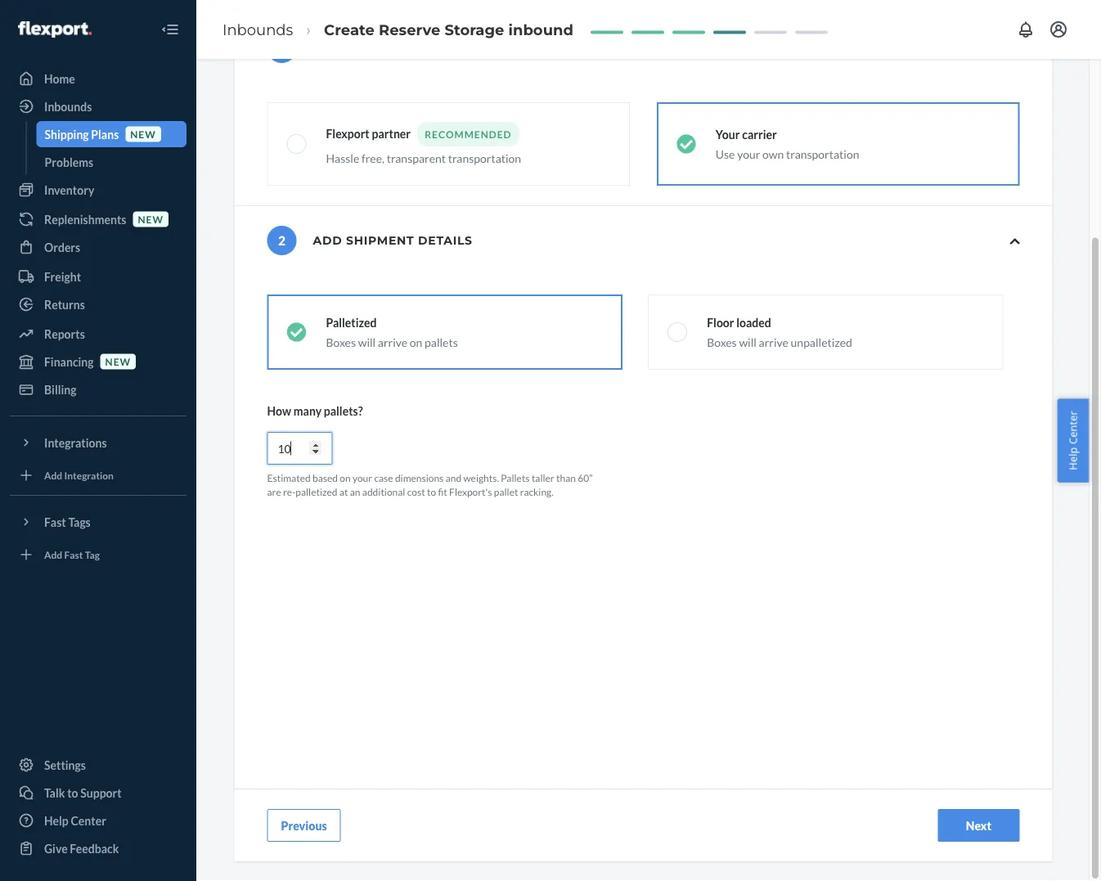 Task type: locate. For each thing, give the bounding box(es) containing it.
1 vertical spatial inbounds link
[[10, 93, 187, 120]]

1 horizontal spatial arrive
[[759, 335, 789, 349]]

transportation right own
[[787, 147, 860, 161]]

2 arrive from the left
[[759, 335, 789, 349]]

on left 'pallets' at the left
[[410, 335, 423, 349]]

your for own
[[738, 147, 761, 161]]

additional
[[363, 486, 406, 498]]

0 horizontal spatial your
[[353, 472, 373, 484]]

close navigation image
[[160, 20, 180, 39]]

on up at
[[340, 472, 351, 484]]

on
[[410, 335, 423, 349], [340, 472, 351, 484]]

0 vertical spatial center
[[1066, 411, 1081, 445]]

1 horizontal spatial to
[[427, 486, 437, 498]]

based
[[313, 472, 338, 484]]

1 horizontal spatial center
[[1066, 411, 1081, 445]]

create
[[324, 20, 375, 38]]

estimated based on your case dimensions and weights. pallets taller than 60" are re-palletized at an additional cost to fit flexport's pallet racking.
[[267, 472, 593, 498]]

1 will from the left
[[358, 335, 376, 349]]

0 horizontal spatial boxes
[[326, 335, 356, 349]]

boxes down palletized
[[326, 335, 356, 349]]

0 vertical spatial add
[[313, 234, 343, 248]]

freight link
[[10, 264, 187, 290]]

add right the 2
[[313, 234, 343, 248]]

1 vertical spatial new
[[138, 213, 164, 225]]

previous button
[[267, 810, 341, 842]]

open account menu image
[[1050, 20, 1069, 39]]

2
[[278, 233, 286, 248]]

new for shipping plans
[[130, 128, 156, 140]]

add inside add integration link
[[44, 469, 62, 481]]

0 vertical spatial inbounds
[[223, 20, 293, 38]]

0 vertical spatial your
[[738, 147, 761, 161]]

boxes
[[326, 335, 356, 349], [708, 335, 737, 349]]

help
[[1066, 447, 1081, 471], [44, 814, 69, 828]]

re-
[[283, 486, 296, 498]]

arrive left 'pallets' at the left
[[378, 335, 408, 349]]

your inside your carrier use your own transportation
[[738, 147, 761, 161]]

feedback
[[70, 842, 119, 856]]

next button
[[939, 810, 1021, 842]]

0 vertical spatial inbounds link
[[223, 20, 293, 38]]

new right plans
[[130, 128, 156, 140]]

1 horizontal spatial inbounds link
[[223, 20, 293, 38]]

tags
[[68, 515, 91, 529]]

new up orders link
[[138, 213, 164, 225]]

1 vertical spatial fast
[[64, 549, 83, 561]]

pallets?
[[324, 404, 363, 418]]

case
[[374, 472, 393, 484]]

add down "fast tags"
[[44, 549, 62, 561]]

center inside button
[[1066, 411, 1081, 445]]

0 vertical spatial help center
[[1066, 411, 1081, 471]]

1 horizontal spatial transportation
[[787, 147, 860, 161]]

add left integration
[[44, 469, 62, 481]]

reserve
[[379, 20, 441, 38]]

arrive down loaded
[[759, 335, 789, 349]]

1 horizontal spatial boxes
[[708, 335, 737, 349]]

inbounds
[[223, 20, 293, 38], [44, 99, 92, 113]]

0 horizontal spatial transportation
[[448, 151, 522, 165]]

chevron up image
[[1010, 236, 1021, 247]]

shipment
[[346, 234, 415, 248]]

fast tags
[[44, 515, 91, 529]]

1 horizontal spatial help center
[[1066, 411, 1081, 471]]

will down loaded
[[740, 335, 757, 349]]

1 vertical spatial center
[[71, 814, 106, 828]]

add inside the add fast tag link
[[44, 549, 62, 561]]

give feedback
[[44, 842, 119, 856]]

fast inside dropdown button
[[44, 515, 66, 529]]

floor loaded boxes will arrive unpalletized
[[708, 316, 853, 349]]

inbounds link
[[223, 20, 293, 38], [10, 93, 187, 120]]

center
[[1066, 411, 1081, 445], [71, 814, 106, 828]]

fast left tags
[[44, 515, 66, 529]]

on inside palletized boxes will arrive on pallets
[[410, 335, 423, 349]]

fast left the tag
[[64, 549, 83, 561]]

add fast tag
[[44, 549, 100, 561]]

2 vertical spatial add
[[44, 549, 62, 561]]

fast
[[44, 515, 66, 529], [64, 549, 83, 561]]

0 vertical spatial to
[[427, 486, 437, 498]]

1 arrive from the left
[[378, 335, 408, 349]]

to right talk
[[67, 786, 78, 800]]

your down "carrier"
[[738, 147, 761, 161]]

your carrier use your own transportation
[[716, 127, 860, 161]]

0 vertical spatial help
[[1066, 447, 1081, 471]]

1 horizontal spatial inbounds
[[223, 20, 293, 38]]

breadcrumbs navigation
[[210, 6, 587, 53]]

1 horizontal spatial will
[[740, 335, 757, 349]]

1 horizontal spatial your
[[738, 147, 761, 161]]

1 vertical spatial help
[[44, 814, 69, 828]]

60"
[[578, 472, 593, 484]]

replenishments
[[44, 212, 126, 226]]

0 horizontal spatial help center
[[44, 814, 106, 828]]

check circle image
[[677, 134, 697, 154]]

help center button
[[1058, 399, 1090, 483]]

shipping plans
[[45, 127, 119, 141]]

help center link
[[10, 808, 187, 834]]

0 horizontal spatial arrive
[[378, 335, 408, 349]]

your
[[738, 147, 761, 161], [353, 472, 373, 484]]

cost
[[408, 486, 425, 498]]

boxes inside palletized boxes will arrive on pallets
[[326, 335, 356, 349]]

will
[[358, 335, 376, 349], [740, 335, 757, 349]]

help inside button
[[1066, 447, 1081, 471]]

reports link
[[10, 321, 187, 347]]

problems link
[[36, 149, 187, 175]]

your up an
[[353, 472, 373, 484]]

palletized
[[296, 486, 338, 498]]

home
[[44, 72, 75, 86]]

fit
[[438, 486, 448, 498]]

1 vertical spatial help center
[[44, 814, 106, 828]]

flexport logo image
[[18, 21, 92, 38]]

to inside button
[[67, 786, 78, 800]]

transparent
[[387, 151, 446, 165]]

2 will from the left
[[740, 335, 757, 349]]

to
[[427, 486, 437, 498], [67, 786, 78, 800]]

talk
[[44, 786, 65, 800]]

add for add integration
[[44, 469, 62, 481]]

arrive inside the floor loaded boxes will arrive unpalletized
[[759, 335, 789, 349]]

1 horizontal spatial help
[[1066, 447, 1081, 471]]

orders link
[[10, 234, 187, 260]]

add integration link
[[10, 463, 187, 489]]

carrier
[[743, 127, 777, 141]]

add integration
[[44, 469, 114, 481]]

new down 'reports' link
[[105, 356, 131, 368]]

0 horizontal spatial help
[[44, 814, 69, 828]]

pallet
[[494, 486, 519, 498]]

add
[[313, 234, 343, 248], [44, 469, 62, 481], [44, 549, 62, 561]]

0 vertical spatial on
[[410, 335, 423, 349]]

problems
[[45, 155, 93, 169]]

your
[[716, 127, 741, 141]]

0 vertical spatial new
[[130, 128, 156, 140]]

home link
[[10, 65, 187, 92]]

1 vertical spatial your
[[353, 472, 373, 484]]

free,
[[362, 151, 385, 165]]

1 boxes from the left
[[326, 335, 356, 349]]

2 boxes from the left
[[708, 335, 737, 349]]

1 vertical spatial add
[[44, 469, 62, 481]]

transportation down recommended
[[448, 151, 522, 165]]

to inside estimated based on your case dimensions and weights. pallets taller than 60" are re-palletized at an additional cost to fit flexport's pallet racking.
[[427, 486, 437, 498]]

None number field
[[267, 432, 333, 465]]

0 horizontal spatial will
[[358, 335, 376, 349]]

0 horizontal spatial on
[[340, 472, 351, 484]]

an
[[350, 486, 361, 498]]

2 vertical spatial new
[[105, 356, 131, 368]]

create reserve storage inbound
[[324, 20, 574, 38]]

give
[[44, 842, 68, 856]]

1 horizontal spatial on
[[410, 335, 423, 349]]

transportation
[[787, 147, 860, 161], [448, 151, 522, 165]]

partner
[[372, 126, 411, 140]]

details
[[418, 234, 473, 248]]

0 vertical spatial fast
[[44, 515, 66, 529]]

1 vertical spatial on
[[340, 472, 351, 484]]

on inside estimated based on your case dimensions and weights. pallets taller than 60" are re-palletized at an additional cost to fit flexport's pallet racking.
[[340, 472, 351, 484]]

to left "fit"
[[427, 486, 437, 498]]

0 horizontal spatial to
[[67, 786, 78, 800]]

own
[[763, 147, 785, 161]]

1 vertical spatial to
[[67, 786, 78, 800]]

boxes down floor
[[708, 335, 737, 349]]

financing
[[44, 355, 94, 369]]

will down palletized
[[358, 335, 376, 349]]

0 horizontal spatial inbounds
[[44, 99, 92, 113]]

your inside estimated based on your case dimensions and weights. pallets taller than 60" are re-palletized at an additional cost to fit flexport's pallet racking.
[[353, 472, 373, 484]]

loaded
[[737, 316, 772, 330]]



Task type: describe. For each thing, give the bounding box(es) containing it.
how
[[267, 404, 292, 418]]

will inside the floor loaded boxes will arrive unpalletized
[[740, 335, 757, 349]]

help center inside help center link
[[44, 814, 106, 828]]

your for case
[[353, 472, 373, 484]]

how many pallets?
[[267, 404, 363, 418]]

new for financing
[[105, 356, 131, 368]]

settings link
[[10, 752, 187, 779]]

0 horizontal spatial inbounds link
[[10, 93, 187, 120]]

freight
[[44, 270, 81, 284]]

support
[[80, 786, 122, 800]]

1 vertical spatial inbounds
[[44, 99, 92, 113]]

estimated
[[267, 472, 311, 484]]

talk to support button
[[10, 780, 187, 806]]

returns link
[[10, 291, 187, 318]]

unpalletized
[[791, 335, 853, 349]]

are
[[267, 486, 281, 498]]

give feedback button
[[10, 836, 187, 862]]

palletized boxes will arrive on pallets
[[326, 316, 458, 349]]

inventory
[[44, 183, 94, 197]]

inbounds link inside breadcrumbs navigation
[[223, 20, 293, 38]]

many
[[294, 404, 322, 418]]

help center inside help center button
[[1066, 411, 1081, 471]]

returns
[[44, 298, 85, 312]]

integrations button
[[10, 430, 187, 456]]

arrive inside palletized boxes will arrive on pallets
[[378, 335, 408, 349]]

hassle
[[326, 151, 360, 165]]

taller
[[532, 472, 555, 484]]

storage
[[445, 20, 505, 38]]

inbounds inside breadcrumbs navigation
[[223, 20, 293, 38]]

open notifications image
[[1017, 20, 1036, 39]]

hassle free, transparent transportation
[[326, 151, 522, 165]]

add shipment details
[[313, 234, 473, 248]]

recommended
[[425, 128, 512, 140]]

shipping
[[45, 127, 89, 141]]

flexport's
[[450, 486, 492, 498]]

billing
[[44, 383, 77, 397]]

at
[[340, 486, 348, 498]]

add for add shipment details
[[313, 234, 343, 248]]

pallets
[[501, 472, 530, 484]]

previous
[[281, 819, 327, 833]]

transportation inside your carrier use your own transportation
[[787, 147, 860, 161]]

floor
[[708, 316, 735, 330]]

weights.
[[464, 472, 499, 484]]

billing link
[[10, 377, 187, 403]]

racking.
[[521, 486, 554, 498]]

palletized
[[326, 316, 377, 330]]

flexport partner
[[326, 126, 411, 140]]

dimensions
[[395, 472, 444, 484]]

settings
[[44, 759, 86, 772]]

inbound
[[509, 20, 574, 38]]

reports
[[44, 327, 85, 341]]

integrations
[[44, 436, 107, 450]]

orders
[[44, 240, 80, 254]]

check circle image
[[287, 323, 307, 342]]

pallets
[[425, 335, 458, 349]]

fast tags button
[[10, 509, 187, 535]]

plans
[[91, 127, 119, 141]]

add for add fast tag
[[44, 549, 62, 561]]

boxes inside the floor loaded boxes will arrive unpalletized
[[708, 335, 737, 349]]

next
[[967, 819, 992, 833]]

than
[[557, 472, 576, 484]]

add fast tag link
[[10, 542, 187, 568]]

talk to support
[[44, 786, 122, 800]]

tag
[[85, 549, 100, 561]]

will inside palletized boxes will arrive on pallets
[[358, 335, 376, 349]]

and
[[446, 472, 462, 484]]

inventory link
[[10, 177, 187, 203]]

new for replenishments
[[138, 213, 164, 225]]

flexport
[[326, 126, 370, 140]]

integration
[[64, 469, 114, 481]]

0 horizontal spatial center
[[71, 814, 106, 828]]

use
[[716, 147, 736, 161]]



Task type: vqa. For each thing, say whether or not it's contained in the screenshot.
'Integration'
yes



